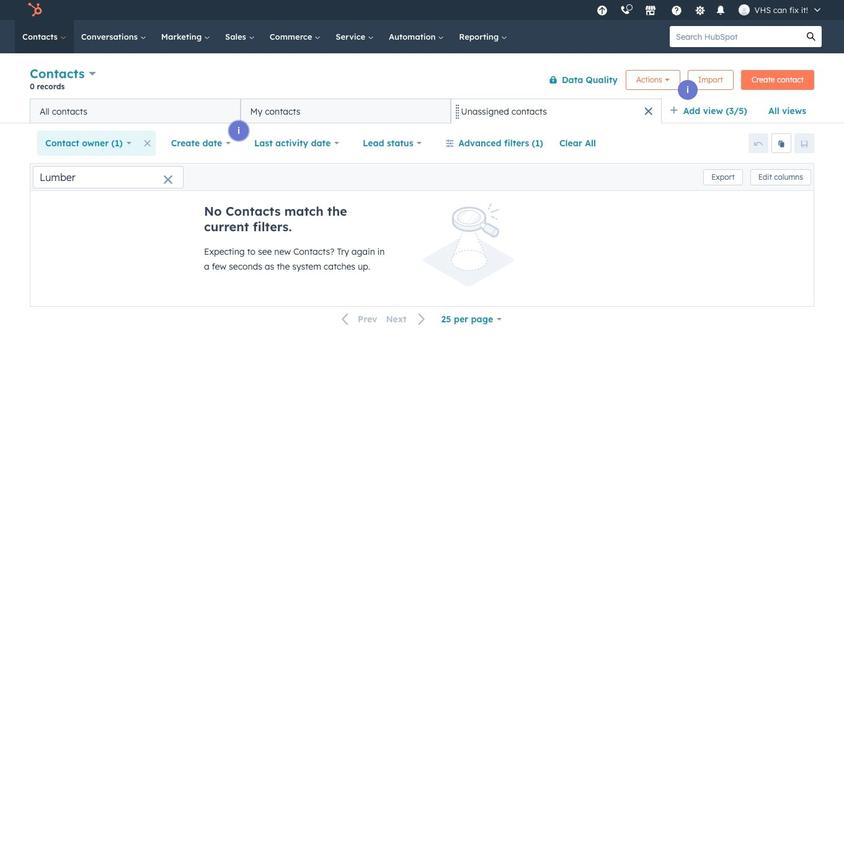 Task type: vqa. For each thing, say whether or not it's contained in the screenshot.
OPEN EMAIL TOTALS BY INBOX element
no



Task type: describe. For each thing, give the bounding box(es) containing it.
marketplaces image
[[645, 6, 656, 17]]

Search name, phone, email addresses, or company search field
[[33, 166, 184, 188]]

pagination navigation
[[334, 311, 434, 328]]



Task type: locate. For each thing, give the bounding box(es) containing it.
clear input image
[[163, 175, 173, 185]]

Search HubSpot search field
[[670, 26, 801, 47]]

banner
[[30, 64, 815, 99]]

jacob simon image
[[739, 4, 750, 16]]

menu
[[590, 0, 830, 20]]



